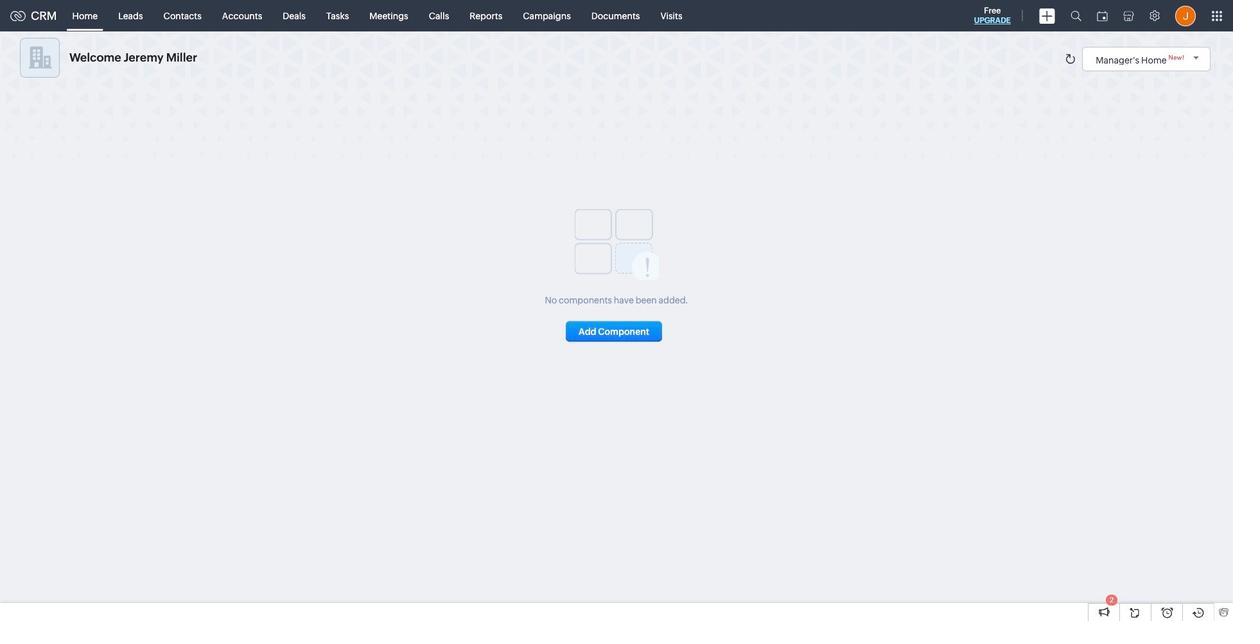 Task type: vqa. For each thing, say whether or not it's contained in the screenshot.
Create Menu element on the top of page
yes



Task type: describe. For each thing, give the bounding box(es) containing it.
search image
[[1071, 10, 1082, 21]]

search element
[[1063, 0, 1089, 31]]

create menu image
[[1039, 8, 1055, 23]]

profile element
[[1168, 0, 1204, 31]]



Task type: locate. For each thing, give the bounding box(es) containing it.
profile image
[[1176, 5, 1196, 26]]

create menu element
[[1032, 0, 1063, 31]]

calendar image
[[1097, 11, 1108, 21]]

logo image
[[10, 11, 26, 21]]



